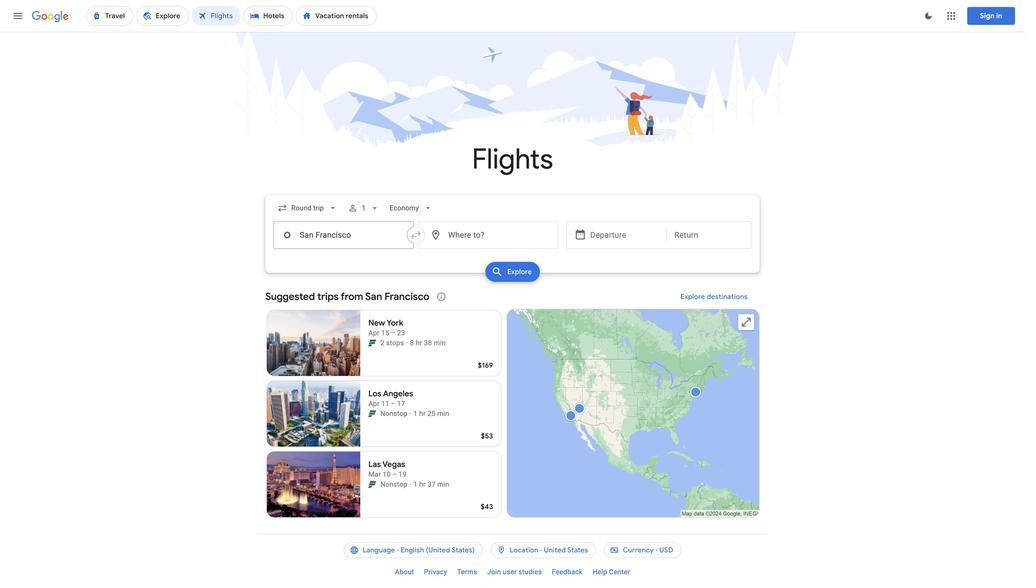 Task type: locate. For each thing, give the bounding box(es) containing it.
 image left 8
[[406, 339, 408, 349]]

explore for explore destinations
[[681, 293, 706, 302]]

frontier image left "2"
[[369, 340, 377, 348]]

1 hr 25 min
[[414, 410, 450, 418]]

explore inside suggested trips from san francisco region
[[681, 293, 706, 302]]

nonstop down 10 – 19
[[381, 481, 408, 489]]

explore
[[508, 268, 532, 277], [681, 293, 706, 302]]

vegas
[[383, 460, 406, 470]]

sign in link
[[968, 7, 1016, 25]]

frontier image down los
[[369, 410, 377, 418]]

$169
[[478, 362, 493, 371]]

0 vertical spatial hr
[[416, 339, 422, 348]]

1 vertical spatial 1
[[414, 410, 418, 418]]

1 nonstop from the top
[[381, 410, 408, 418]]

1 horizontal spatial explore
[[681, 293, 706, 302]]

min for york
[[434, 339, 446, 348]]

11 – 17
[[382, 400, 405, 408]]

1 left 25
[[414, 410, 418, 418]]

37
[[428, 481, 436, 489]]

explore for explore
[[508, 268, 532, 277]]

privacy
[[424, 569, 448, 577]]

0 vertical spatial nonstop
[[381, 410, 408, 418]]

angeles
[[383, 389, 414, 399]]

169 US dollars text field
[[478, 362, 493, 371]]

 image left 1 hr 37 min
[[410, 480, 412, 490]]

1 vertical spatial frontier image
[[369, 410, 377, 418]]

0 horizontal spatial explore
[[508, 268, 532, 277]]

 image
[[406, 339, 408, 349], [410, 480, 412, 490]]

hr right 8
[[416, 339, 422, 348]]

trips
[[318, 291, 339, 303]]

francisco
[[385, 291, 430, 303]]

min
[[434, 339, 446, 348], [438, 410, 450, 418], [438, 481, 450, 489]]

terms link
[[453, 565, 483, 580]]

frontier image down mar
[[369, 481, 377, 489]]

0 vertical spatial frontier image
[[369, 340, 377, 348]]

new york apr 15 – 23
[[369, 318, 405, 338]]

usd
[[660, 547, 674, 556]]

0 vertical spatial explore
[[508, 268, 532, 277]]

1
[[362, 204, 366, 212], [414, 410, 418, 418], [414, 481, 418, 489]]

0 vertical spatial min
[[434, 339, 446, 348]]

hr
[[416, 339, 422, 348], [420, 410, 426, 418], [420, 481, 426, 489]]

apr inside los angeles apr 11 – 17
[[369, 400, 380, 408]]

about link
[[390, 565, 419, 580]]

1 vertical spatial hr
[[420, 410, 426, 418]]

nonstop
[[381, 410, 408, 418], [381, 481, 408, 489]]

in
[[997, 11, 1003, 20]]

san
[[365, 291, 382, 303]]

las
[[369, 460, 381, 470]]

1 left 37
[[414, 481, 418, 489]]

frontier image
[[369, 340, 377, 348], [369, 410, 377, 418], [369, 481, 377, 489]]

about
[[395, 569, 414, 577]]

2 vertical spatial min
[[438, 481, 450, 489]]

Flight search field
[[258, 195, 768, 285]]

min for vegas
[[438, 481, 450, 489]]

explore inside flight search field
[[508, 268, 532, 277]]

min right 38
[[434, 339, 446, 348]]

hr left 25
[[420, 410, 426, 418]]

 image inside suggested trips from san francisco region
[[410, 409, 412, 419]]

apr
[[369, 329, 380, 338], [369, 400, 380, 408]]

nonstop for vegas
[[381, 481, 408, 489]]

explore destinations button
[[669, 285, 760, 309]]

1 vertical spatial min
[[438, 410, 450, 418]]

hr left 37
[[420, 481, 426, 489]]

apr down los
[[369, 400, 380, 408]]

2 vertical spatial frontier image
[[369, 481, 377, 489]]

2 frontier image from the top
[[369, 410, 377, 418]]

None field
[[274, 199, 342, 217], [386, 199, 437, 217], [274, 199, 342, 217], [386, 199, 437, 217]]

join user studies
[[488, 569, 542, 577]]

Departure text field
[[591, 222, 660, 249]]

explore destinations
[[681, 293, 748, 302]]

help
[[593, 569, 608, 577]]

0 vertical spatial 1
[[362, 204, 366, 212]]

0 vertical spatial  image
[[406, 339, 408, 349]]

0 horizontal spatial  image
[[406, 339, 408, 349]]

2 nonstop from the top
[[381, 481, 408, 489]]

1 apr from the top
[[369, 329, 380, 338]]

apr inside new york apr 15 – 23
[[369, 329, 380, 338]]

1 vertical spatial  image
[[410, 480, 412, 490]]

min right 37
[[438, 481, 450, 489]]

apr down new
[[369, 329, 380, 338]]

1 up where from? text box
[[362, 204, 366, 212]]

Where to?  text field
[[418, 221, 559, 249]]

1 horizontal spatial  image
[[410, 480, 412, 490]]

1 frontier image from the top
[[369, 340, 377, 348]]

user
[[503, 569, 517, 577]]

$53
[[481, 432, 493, 441]]

explore left destinations
[[681, 293, 706, 302]]

nonstop down "11 – 17"
[[381, 410, 408, 418]]

1 for las vegas
[[414, 481, 418, 489]]

2 vertical spatial hr
[[420, 481, 426, 489]]

 image for new york
[[406, 339, 408, 349]]

hr for new york
[[416, 339, 422, 348]]

10 – 19
[[383, 471, 407, 479]]

1 vertical spatial apr
[[369, 400, 380, 408]]

0 vertical spatial apr
[[369, 329, 380, 338]]

explore down where to? text field
[[508, 268, 532, 277]]

min right 25
[[438, 410, 450, 418]]

suggested trips from san francisco region
[[266, 285, 760, 523]]

1 vertical spatial explore
[[681, 293, 706, 302]]

united
[[544, 547, 566, 556]]

2 vertical spatial 1
[[414, 481, 418, 489]]

 image
[[410, 409, 412, 419]]

2
[[381, 339, 385, 348]]

3 frontier image from the top
[[369, 481, 377, 489]]

Return text field
[[675, 222, 744, 249]]

2 apr from the top
[[369, 400, 380, 408]]

1 vertical spatial nonstop
[[381, 481, 408, 489]]

studies
[[519, 569, 542, 577]]



Task type: describe. For each thing, give the bounding box(es) containing it.
english
[[401, 547, 424, 556]]

hr for los angeles
[[420, 410, 426, 418]]

center
[[610, 569, 631, 577]]

help center link
[[588, 565, 636, 580]]

53 US dollars text field
[[481, 432, 493, 441]]

from
[[341, 291, 363, 303]]

new
[[369, 318, 385, 329]]

destinations
[[707, 293, 748, 302]]

43 US dollars text field
[[481, 503, 493, 512]]

sign
[[981, 11, 995, 20]]

feedback link
[[547, 565, 588, 580]]

 image for las vegas
[[410, 480, 412, 490]]

suggested
[[266, 291, 315, 303]]

1 hr 37 min
[[414, 481, 450, 489]]

38
[[424, 339, 432, 348]]

states)
[[452, 547, 475, 556]]

explore button
[[486, 262, 540, 282]]

15 – 23
[[382, 329, 405, 338]]

nonstop for angeles
[[381, 410, 408, 418]]

united states
[[544, 547, 588, 556]]

2 stops
[[381, 339, 404, 348]]

25
[[428, 410, 436, 418]]

mar
[[369, 471, 381, 479]]

apr for new
[[369, 329, 380, 338]]

suggested trips from san francisco
[[266, 291, 430, 303]]

change appearance image
[[917, 4, 941, 28]]

stops
[[386, 339, 404, 348]]

los
[[369, 389, 382, 399]]

hr for las vegas
[[420, 481, 426, 489]]

8 hr 38 min
[[410, 339, 446, 348]]

location
[[510, 547, 539, 556]]

frontier image for los angeles
[[369, 410, 377, 418]]

feedback
[[552, 569, 583, 577]]

flights
[[472, 142, 553, 177]]

join user studies link
[[483, 565, 547, 580]]

york
[[387, 318, 404, 329]]

language
[[363, 547, 395, 556]]

terms
[[457, 569, 478, 577]]

main menu image
[[12, 10, 24, 22]]

frontier image for new york
[[369, 340, 377, 348]]

$43
[[481, 503, 493, 512]]

sign in
[[981, 11, 1003, 20]]

privacy link
[[419, 565, 453, 580]]

(united
[[426, 547, 450, 556]]

apr for los
[[369, 400, 380, 408]]

1 button
[[344, 196, 384, 220]]

Where from? text field
[[274, 221, 414, 249]]

1 for los angeles
[[414, 410, 418, 418]]

8
[[410, 339, 414, 348]]

help center
[[593, 569, 631, 577]]

english (united states)
[[401, 547, 475, 556]]

frontier image for las vegas
[[369, 481, 377, 489]]

currency
[[623, 547, 654, 556]]

los angeles apr 11 – 17
[[369, 389, 414, 408]]

1 inside 1 popup button
[[362, 204, 366, 212]]

states
[[568, 547, 588, 556]]

join
[[488, 569, 501, 577]]

las vegas mar 10 – 19
[[369, 460, 407, 479]]

min for angeles
[[438, 410, 450, 418]]



Task type: vqa. For each thing, say whether or not it's contained in the screenshot.
'Vegas'
yes



